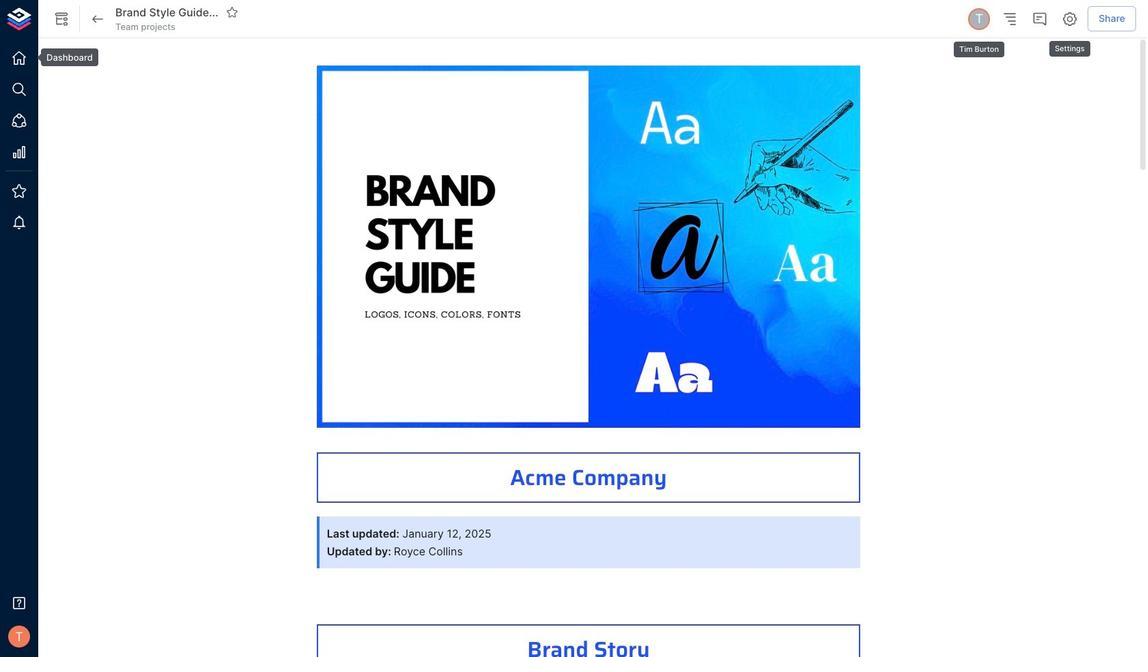 Task type: vqa. For each thing, say whether or not it's contained in the screenshot.
the left RippleTech Only me
no



Task type: describe. For each thing, give the bounding box(es) containing it.
show wiki image
[[53, 11, 70, 27]]

0 horizontal spatial tooltip
[[31, 48, 98, 66]]

settings image
[[1062, 11, 1079, 27]]

table of contents image
[[1002, 11, 1019, 27]]



Task type: locate. For each thing, give the bounding box(es) containing it.
tooltip down table of contents image
[[953, 32, 1006, 59]]

tooltip
[[1048, 31, 1092, 58], [953, 32, 1006, 59], [31, 48, 98, 66]]

2 horizontal spatial tooltip
[[1048, 31, 1092, 58]]

favorite image
[[226, 6, 238, 19]]

go back image
[[89, 11, 106, 27]]

tooltip down settings icon
[[1048, 31, 1092, 58]]

tooltip down show wiki icon
[[31, 48, 98, 66]]

1 horizontal spatial tooltip
[[953, 32, 1006, 59]]

comments image
[[1032, 11, 1049, 27]]



